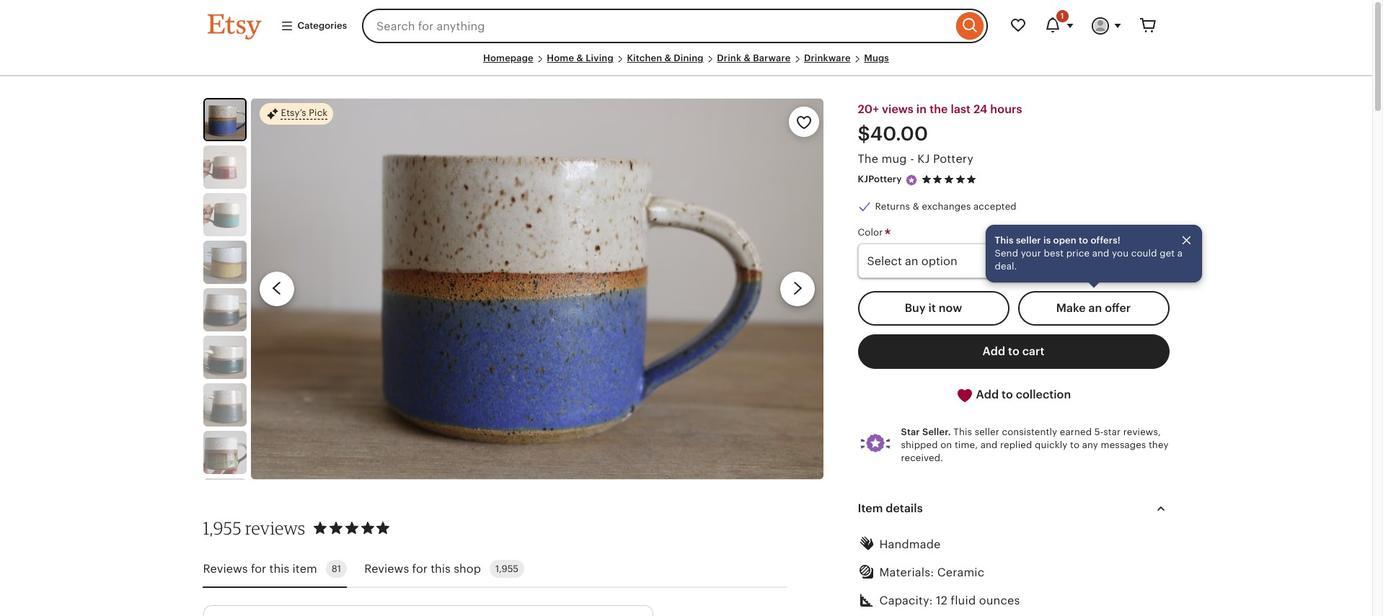 Task type: vqa. For each thing, say whether or not it's contained in the screenshot.
Make an offer on the right of page
yes



Task type: locate. For each thing, give the bounding box(es) containing it.
the mug kj pottery smoke blue image
[[203, 384, 246, 427]]

add
[[983, 345, 1005, 359], [976, 388, 999, 402]]

exchanges
[[922, 201, 971, 212]]

2 this from the left
[[431, 562, 451, 576]]

seller up your
[[1016, 235, 1041, 246]]

reviews down "1,955 reviews"
[[203, 562, 248, 576]]

the
[[858, 152, 879, 166]]

0 vertical spatial seller
[[1016, 235, 1041, 246]]

& for kitchen
[[665, 53, 671, 63]]

offer
[[1105, 302, 1131, 315]]

& right returns
[[913, 201, 919, 212]]

reviews for this shop
[[364, 562, 481, 576]]

2 reviews from the left
[[364, 562, 409, 576]]

and inside send your best price and you could get a deal.
[[1092, 248, 1110, 259]]

& for returns
[[913, 201, 919, 212]]

reviews for reviews for this shop
[[364, 562, 409, 576]]

this seller consistently earned 5-star reviews, shipped on time, and replied quickly to any messages they received.
[[901, 427, 1169, 464]]

1,955 left reviews
[[203, 517, 241, 539]]

to inside "this seller consistently earned 5-star reviews, shipped on time, and replied quickly to any messages they received."
[[1070, 440, 1080, 451]]

item
[[858, 502, 883, 515]]

1 vertical spatial and
[[981, 440, 998, 451]]

handmade
[[879, 538, 941, 551]]

any
[[1082, 440, 1098, 451]]

81
[[332, 564, 341, 575]]

star seller.
[[901, 427, 951, 438]]

an
[[1089, 302, 1102, 315]]

kjpottery
[[858, 174, 902, 185]]

1 this from the left
[[269, 562, 289, 576]]

tab list
[[203, 552, 787, 589]]

the mug kj pottery indigo image
[[203, 336, 246, 379]]

on
[[941, 440, 952, 451]]

add to collection
[[973, 388, 1071, 402]]

the mug kj pottery cobalt blue image
[[251, 98, 823, 480], [204, 100, 245, 140]]

quickly
[[1035, 440, 1068, 451]]

1 vertical spatial 1,955
[[495, 564, 519, 575]]

0 horizontal spatial this
[[269, 562, 289, 576]]

tooltip containing this seller is open to offers!
[[985, 225, 1202, 286]]

views
[[882, 103, 914, 116]]

and down offers!
[[1092, 248, 1110, 259]]

0 horizontal spatial for
[[251, 562, 266, 576]]

0 horizontal spatial and
[[981, 440, 998, 451]]

1,955 right shop
[[495, 564, 519, 575]]

shipped
[[901, 440, 938, 451]]

kj
[[917, 152, 930, 166]]

1 horizontal spatial and
[[1092, 248, 1110, 259]]

0 vertical spatial and
[[1092, 248, 1110, 259]]

time,
[[955, 440, 978, 451]]

add inside button
[[976, 388, 999, 402]]

& right home
[[577, 53, 583, 63]]

make
[[1056, 302, 1086, 315]]

reviews right 81
[[364, 562, 409, 576]]

1 vertical spatial add
[[976, 388, 999, 402]]

1 reviews from the left
[[203, 562, 248, 576]]

deal.
[[995, 261, 1017, 272]]

this for consistently
[[954, 427, 972, 438]]

1,955 for 1,955
[[495, 564, 519, 575]]

item details button
[[845, 491, 1182, 526]]

1,955 for 1,955 reviews
[[203, 517, 241, 539]]

1 for from the left
[[251, 562, 266, 576]]

seller
[[1016, 235, 1041, 246], [975, 427, 999, 438]]

categories button
[[269, 13, 358, 39]]

kjpottery link
[[858, 174, 902, 185]]

tab list containing reviews for this item
[[203, 552, 787, 589]]

add to cart
[[983, 345, 1045, 359]]

this
[[269, 562, 289, 576], [431, 562, 451, 576]]

add to collection button
[[858, 378, 1169, 413]]

the mug - kj pottery
[[858, 152, 974, 166]]

item
[[292, 562, 317, 576]]

seller.
[[922, 427, 951, 438]]

menu bar
[[207, 52, 1165, 77]]

it
[[929, 302, 936, 315]]

to left cart
[[1008, 345, 1020, 359]]

Search for anything text field
[[362, 9, 952, 43]]

drinkware
[[804, 53, 851, 63]]

tooltip
[[985, 225, 1202, 286]]

1 vertical spatial seller
[[975, 427, 999, 438]]

you
[[1112, 248, 1129, 259]]

home & living link
[[547, 53, 614, 63]]

pick
[[309, 108, 328, 119]]

0 horizontal spatial this
[[954, 427, 972, 438]]

1 horizontal spatial reviews
[[364, 562, 409, 576]]

kitchen
[[627, 53, 662, 63]]

0 vertical spatial add
[[983, 345, 1005, 359]]

add inside button
[[983, 345, 1005, 359]]

the mug kj pottery matte black image
[[203, 289, 246, 332]]

menu bar containing homepage
[[207, 52, 1165, 77]]

hours
[[990, 103, 1022, 116]]

dining
[[674, 53, 704, 63]]

buy
[[905, 302, 926, 315]]

a
[[1178, 248, 1183, 259]]

this left shop
[[431, 562, 451, 576]]

for left shop
[[412, 562, 428, 576]]

to inside button
[[1008, 345, 1020, 359]]

None search field
[[362, 9, 988, 43]]

add left cart
[[983, 345, 1005, 359]]

this for item
[[269, 562, 289, 576]]

1 vertical spatial this
[[954, 427, 972, 438]]

and
[[1092, 248, 1110, 259], [981, 440, 998, 451]]

homepage link
[[483, 53, 534, 63]]

0 horizontal spatial seller
[[975, 427, 999, 438]]

this
[[995, 235, 1014, 246], [954, 427, 972, 438]]

0 vertical spatial 1,955
[[203, 517, 241, 539]]

materials: ceramic
[[879, 566, 985, 580]]

for for shop
[[412, 562, 428, 576]]

add down add to cart button
[[976, 388, 999, 402]]

color
[[858, 227, 886, 238]]

1 horizontal spatial seller
[[1016, 235, 1041, 246]]

1,955 reviews
[[203, 517, 305, 539]]

1 horizontal spatial for
[[412, 562, 428, 576]]

& for home
[[577, 53, 583, 63]]

this for is
[[995, 235, 1014, 246]]

for down "1,955 reviews"
[[251, 562, 266, 576]]

seller up time,
[[975, 427, 999, 438]]

etsy's
[[281, 108, 306, 119]]

to left collection
[[1002, 388, 1013, 402]]

this up time,
[[954, 427, 972, 438]]

earned
[[1060, 427, 1092, 438]]

1 button
[[1035, 9, 1083, 43]]

1 horizontal spatial this
[[995, 235, 1014, 246]]

this inside tooltip
[[995, 235, 1014, 246]]

the mug kj pottery ruby red image
[[203, 146, 246, 189]]

2 for from the left
[[412, 562, 428, 576]]

for
[[251, 562, 266, 576], [412, 562, 428, 576]]

this left 'item' on the bottom
[[269, 562, 289, 576]]

0 horizontal spatial 1,955
[[203, 517, 241, 539]]

1 horizontal spatial this
[[431, 562, 451, 576]]

&
[[577, 53, 583, 63], [665, 53, 671, 63], [744, 53, 751, 63], [913, 201, 919, 212]]

1 horizontal spatial 1,955
[[495, 564, 519, 575]]

to up price
[[1079, 235, 1088, 246]]

buy it now button
[[858, 291, 1009, 326]]

to
[[1079, 235, 1088, 246], [1008, 345, 1020, 359], [1002, 388, 1013, 402], [1070, 440, 1080, 451]]

they
[[1149, 440, 1169, 451]]

home
[[547, 53, 574, 63]]

& for drink
[[744, 53, 751, 63]]

to down earned at the right
[[1070, 440, 1080, 451]]

reviews
[[203, 562, 248, 576], [364, 562, 409, 576]]

in
[[916, 103, 927, 116]]

& left dining
[[665, 53, 671, 63]]

& right drink
[[744, 53, 751, 63]]

0 vertical spatial this
[[995, 235, 1014, 246]]

this up send
[[995, 235, 1014, 246]]

this inside "this seller consistently earned 5-star reviews, shipped on time, and replied quickly to any messages they received."
[[954, 427, 972, 438]]

0 horizontal spatial reviews
[[203, 562, 248, 576]]

kitchen & dining
[[627, 53, 704, 63]]

seller inside "this seller consistently earned 5-star reviews, shipped on time, and replied quickly to any messages they received."
[[975, 427, 999, 438]]

add for add to collection
[[976, 388, 999, 402]]

and right time,
[[981, 440, 998, 451]]

the mug kj pottery desert green image
[[203, 431, 246, 475]]

categories
[[297, 20, 347, 31]]



Task type: describe. For each thing, give the bounding box(es) containing it.
1
[[1061, 12, 1064, 20]]

12
[[936, 594, 948, 608]]

star
[[1104, 427, 1121, 438]]

mug
[[882, 152, 907, 166]]

send
[[995, 248, 1018, 259]]

the mug kj pottery turquoise image
[[203, 193, 246, 237]]

homepage
[[483, 53, 534, 63]]

drink & barware
[[717, 53, 791, 63]]

could
[[1131, 248, 1157, 259]]

20+ views in the last 24 hours $40.00
[[858, 103, 1022, 145]]

this for shop
[[431, 562, 451, 576]]

ceramic
[[937, 566, 985, 580]]

mugs
[[864, 53, 889, 63]]

cart
[[1022, 345, 1045, 359]]

messages
[[1101, 440, 1146, 451]]

reviews for this item
[[203, 562, 317, 576]]

5-
[[1095, 427, 1104, 438]]

living
[[586, 53, 614, 63]]

the mug kj pottery mustard yellow image
[[203, 241, 246, 284]]

returns & exchanges accepted
[[875, 201, 1017, 212]]

drink
[[717, 53, 741, 63]]

your
[[1021, 248, 1041, 259]]

0 horizontal spatial the mug kj pottery cobalt blue image
[[204, 100, 245, 140]]

categories banner
[[181, 0, 1191, 52]]

none search field inside categories banner
[[362, 9, 988, 43]]

and inside "this seller consistently earned 5-star reviews, shipped on time, and replied quickly to any messages they received."
[[981, 440, 998, 451]]

seller for consistently
[[975, 427, 999, 438]]

reviews,
[[1123, 427, 1161, 438]]

seller for is
[[1016, 235, 1041, 246]]

capacity:
[[879, 594, 933, 608]]

20+
[[858, 103, 879, 116]]

send your best price and you could get a deal.
[[995, 248, 1183, 272]]

ounces
[[979, 594, 1020, 608]]

add for add to cart
[[983, 345, 1005, 359]]

to inside tooltip
[[1079, 235, 1088, 246]]

reviews for reviews for this item
[[203, 562, 248, 576]]

add to cart button
[[858, 335, 1169, 369]]

replied
[[1000, 440, 1032, 451]]

etsy's pick button
[[259, 103, 333, 126]]

make an offer
[[1056, 302, 1131, 315]]

$40.00
[[858, 123, 928, 145]]

shop
[[454, 562, 481, 576]]

for for item
[[251, 562, 266, 576]]

-
[[910, 152, 914, 166]]

fluid
[[951, 594, 976, 608]]

star
[[901, 427, 920, 438]]

home & living
[[547, 53, 614, 63]]

buy it now
[[905, 302, 962, 315]]

details
[[886, 502, 923, 515]]

to inside button
[[1002, 388, 1013, 402]]

is
[[1043, 235, 1051, 246]]

item details
[[858, 502, 923, 515]]

this seller is open to offers!
[[995, 235, 1121, 246]]

barware
[[753, 53, 791, 63]]

received.
[[901, 453, 943, 464]]

last
[[951, 103, 971, 116]]

pottery
[[933, 152, 974, 166]]

drinkware link
[[804, 53, 851, 63]]

make an offer button
[[1018, 291, 1169, 326]]

consistently
[[1002, 427, 1057, 438]]

reviews
[[245, 517, 305, 539]]

accepted
[[974, 201, 1017, 212]]

etsy's pick
[[281, 108, 328, 119]]

star_seller image
[[905, 174, 918, 187]]

drink & barware link
[[717, 53, 791, 63]]

price
[[1066, 248, 1090, 259]]

1 horizontal spatial the mug kj pottery cobalt blue image
[[251, 98, 823, 480]]

materials:
[[879, 566, 934, 580]]

mugs link
[[864, 53, 889, 63]]

24
[[974, 103, 988, 116]]

the
[[930, 103, 948, 116]]

returns
[[875, 201, 910, 212]]

kitchen & dining link
[[627, 53, 704, 63]]



